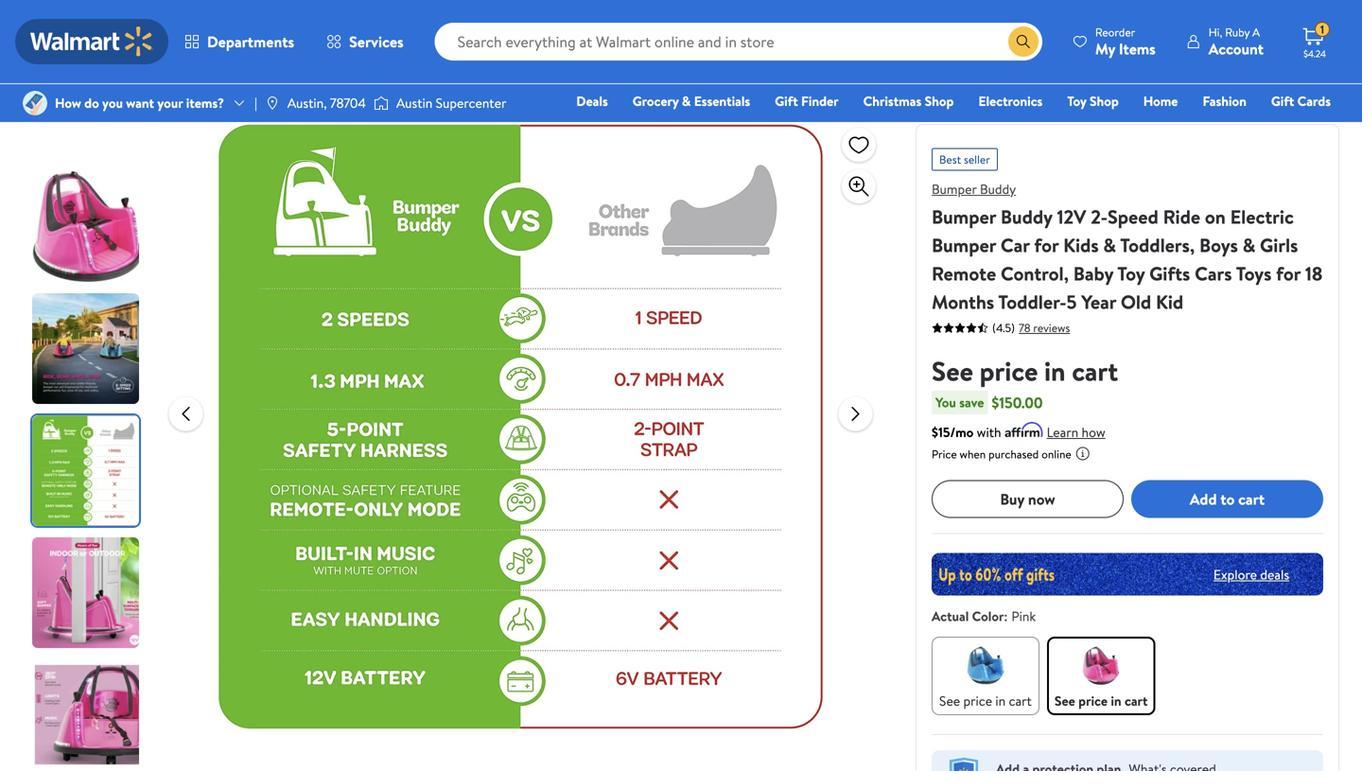 Task type: vqa. For each thing, say whether or not it's contained in the screenshot.
Buy now button
yes



Task type: describe. For each thing, give the bounding box(es) containing it.
essentials
[[694, 92, 751, 110]]

year
[[1082, 289, 1117, 315]]

christmas shop link
[[855, 91, 963, 111]]

1 see price in cart button from the left
[[932, 637, 1040, 716]]

save
[[960, 393, 985, 412]]

austin supercenter
[[397, 94, 507, 112]]

Search search field
[[435, 23, 1043, 61]]

electronics link
[[971, 91, 1052, 111]]

toys inside bumper buddy bumper buddy 12v 2-speed ride on electric bumper car for kids & toddlers, boys & girls remote control, baby toy gifts cars toys for 18 months toddler-5 year old kid
[[1237, 260, 1272, 287]]

ride
[[1164, 203, 1201, 230]]

kids' bikes & riding toys link
[[68, 10, 206, 29]]

how
[[55, 94, 81, 112]]

kid
[[1157, 289, 1184, 315]]

gift finder link
[[767, 91, 848, 111]]

car
[[1001, 232, 1030, 258]]

gift cards registry
[[1114, 92, 1332, 137]]

now
[[1029, 489, 1056, 509]]

 image for austin, 78704
[[265, 96, 280, 111]]

next media item image
[[845, 403, 867, 425]]

departments
[[207, 31, 294, 52]]

items?
[[186, 94, 224, 112]]

in for first see price in cart button from right
[[1111, 692, 1122, 710]]

old
[[1121, 289, 1152, 315]]

you
[[102, 94, 123, 112]]

78704
[[330, 94, 366, 112]]

price inside see price in cart you save $150.00
[[980, 353, 1039, 389]]

gift cards link
[[1263, 91, 1340, 111]]

& right kids
[[1104, 232, 1117, 258]]

with
[[977, 423, 1002, 442]]

kids
[[1064, 232, 1099, 258]]

finder
[[802, 92, 839, 110]]

departments button
[[168, 19, 311, 64]]

gift finder
[[775, 92, 839, 110]]

explore deals link
[[1207, 558, 1298, 591]]

0 horizontal spatial toys
[[23, 10, 48, 29]]

learn
[[1047, 423, 1079, 442]]

walmart+
[[1275, 118, 1332, 137]]

do
[[84, 94, 99, 112]]

toys link
[[23, 10, 48, 29]]

reviews
[[1034, 320, 1071, 336]]

bikes
[[97, 10, 127, 29]]

color
[[973, 607, 1005, 626]]

in inside see price in cart you save $150.00
[[1045, 353, 1066, 389]]

pink
[[1012, 607, 1037, 626]]

78
[[1019, 320, 1031, 336]]

debit
[[1218, 118, 1251, 137]]

electronics
[[979, 92, 1043, 110]]

grocery & essentials link
[[624, 91, 759, 111]]

18
[[1306, 260, 1324, 287]]

explore
[[1214, 565, 1258, 584]]

fashion link
[[1195, 91, 1256, 111]]

12v
[[1058, 203, 1087, 230]]

grocery
[[633, 92, 679, 110]]

austin
[[397, 94, 433, 112]]

austin, 78704
[[288, 94, 366, 112]]

walmart image
[[30, 27, 153, 57]]

baby
[[1074, 260, 1114, 287]]

$4.24
[[1304, 47, 1327, 60]]

2-
[[1092, 203, 1108, 230]]

actual
[[932, 607, 969, 626]]

christmas
[[864, 92, 922, 110]]

/
[[55, 10, 60, 29]]

buy now button
[[932, 480, 1124, 518]]

cars
[[1195, 260, 1233, 287]]

3 bumper from the top
[[932, 232, 997, 258]]

toddler-
[[999, 289, 1067, 315]]

buy
[[1001, 489, 1025, 509]]

christmas shop
[[864, 92, 954, 110]]

1 bumper from the top
[[932, 180, 977, 198]]

78 reviews link
[[1016, 320, 1071, 336]]

speed
[[1108, 203, 1159, 230]]

5
[[1067, 289, 1077, 315]]

deals link
[[568, 91, 617, 111]]

purchased
[[989, 446, 1039, 462]]

see price in cart for 1st see price in cart button from the left
[[940, 692, 1032, 710]]

(4.5)
[[993, 320, 1016, 336]]

2 bumper from the top
[[932, 203, 997, 230]]

account
[[1209, 38, 1264, 59]]

deals
[[1261, 565, 1290, 584]]

one debit
[[1187, 118, 1251, 137]]

services button
[[311, 19, 420, 64]]

when
[[960, 446, 986, 462]]

toy inside bumper buddy bumper buddy 12v 2-speed ride on electric bumper car for kids & toddlers, boys & girls remote control, baby toy gifts cars toys for 18 months toddler-5 year old kid
[[1118, 260, 1146, 287]]

1
[[1321, 21, 1325, 38]]

home link
[[1136, 91, 1187, 111]]

bumper buddy 12v 2-speed ride on electric bumper car for kids & toddlers, boys & girls remote control, baby toy gifts cars toys for 18 months toddler-5 year old kid - image 2 of 9 image
[[32, 293, 143, 404]]

2 see price in cart button from the left
[[1048, 637, 1156, 716]]

add to favorites list, bumper buddy 12v 2-speed ride on electric bumper car for kids & toddlers, boys & girls remote control, baby toy gifts cars toys for 18 months toddler-5 year old kid image
[[848, 133, 871, 157]]



Task type: locate. For each thing, give the bounding box(es) containing it.
how
[[1082, 423, 1106, 442]]

0 horizontal spatial toy
[[1068, 92, 1087, 110]]

0 vertical spatial bumper
[[932, 180, 977, 198]]

grocery & essentials
[[633, 92, 751, 110]]

kids'
[[68, 10, 94, 29]]

2 horizontal spatial in
[[1111, 692, 1122, 710]]

up to sixty percent off deals. shop now. image
[[932, 553, 1324, 596]]

best seller
[[940, 151, 991, 168]]

bumper buddy 12v 2-speed ride on electric bumper car for kids & toddlers, boys & girls remote control, baby toy gifts cars toys for 18 months toddler-5 year old kid - image 3 of 9 image
[[32, 416, 143, 526]]

hi, ruby a account
[[1209, 24, 1264, 59]]

& left girls
[[1243, 232, 1256, 258]]

actual color list
[[928, 633, 1328, 719]]

bumper buddy 12v 2-speed ride on electric bumper car for kids & toddlers, boys & girls remote control, baby toy gifts cars toys for 18 months toddler-5 year old kid - image 5 of 9 image
[[32, 660, 143, 770]]

Walmart Site-Wide search field
[[435, 23, 1043, 61]]

see inside see price in cart you save $150.00
[[932, 353, 974, 389]]

see price in cart button
[[932, 637, 1040, 716], [1048, 637, 1156, 716]]

to
[[1221, 489, 1235, 509]]

see
[[932, 353, 974, 389], [940, 692, 961, 710], [1055, 692, 1076, 710]]

zoom image modal image
[[848, 175, 871, 198]]

1 horizontal spatial in
[[1045, 353, 1066, 389]]

services
[[349, 31, 404, 52]]

price for 1st see price in cart button from the left
[[964, 692, 993, 710]]

toddlers,
[[1121, 232, 1196, 258]]

shop for toy shop
[[1090, 92, 1119, 110]]

toys right riding
[[181, 10, 206, 29]]

bumper buddy 12v 2-speed ride on electric bumper car for kids & toddlers, boys & girls remote control, baby toy gifts cars toys for 18 months toddler-5 year old kid image
[[218, 124, 824, 730]]

0 vertical spatial buddy
[[980, 180, 1017, 198]]

items
[[1120, 38, 1156, 59]]

1 horizontal spatial for
[[1277, 260, 1301, 287]]

1 see price in cart from the left
[[940, 692, 1032, 710]]

1 horizontal spatial toy
[[1118, 260, 1146, 287]]

see price in cart you save $150.00
[[932, 353, 1119, 413]]

&
[[130, 10, 139, 29], [682, 92, 691, 110], [1104, 232, 1117, 258], [1243, 232, 1256, 258]]

see price in cart
[[940, 692, 1032, 710], [1055, 692, 1148, 710]]

for
[[1035, 232, 1059, 258], [1277, 260, 1301, 287]]

1 horizontal spatial see price in cart button
[[1048, 637, 1156, 716]]

1 horizontal spatial  image
[[374, 94, 389, 113]]

toy shop link
[[1059, 91, 1128, 111]]

0 horizontal spatial gift
[[775, 92, 799, 110]]

one debit link
[[1178, 117, 1259, 138]]

see price in cart for first see price in cart button from right
[[1055, 692, 1148, 710]]

bumper buddy 12v 2-speed ride on electric bumper car for kids & toddlers, boys & girls remote control, baby toy gifts cars toys for 18 months toddler-5 year old kid - image 4 of 9 image
[[32, 538, 143, 648]]

2 vertical spatial bumper
[[932, 232, 997, 258]]

1 shop from the left
[[925, 92, 954, 110]]

reorder
[[1096, 24, 1136, 40]]

gift for cards
[[1272, 92, 1295, 110]]

see for first see price in cart button from right
[[1055, 692, 1076, 710]]

wpp logo image
[[947, 758, 981, 771]]

control,
[[1001, 260, 1070, 287]]

0 horizontal spatial for
[[1035, 232, 1059, 258]]

girls
[[1261, 232, 1299, 258]]

registry link
[[1105, 117, 1171, 138]]

bumper down best in the right of the page
[[932, 180, 977, 198]]

2 horizontal spatial toys
[[1237, 260, 1272, 287]]

toys down girls
[[1237, 260, 1272, 287]]

add to cart
[[1191, 489, 1266, 509]]

0 vertical spatial toy
[[1068, 92, 1087, 110]]

0 horizontal spatial see price in cart button
[[932, 637, 1040, 716]]

home
[[1144, 92, 1179, 110]]

1 horizontal spatial toys
[[181, 10, 206, 29]]

you
[[936, 393, 957, 412]]

toy inside 'link'
[[1068, 92, 1087, 110]]

hi,
[[1209, 24, 1223, 40]]

shop up registry
[[1090, 92, 1119, 110]]

gift for finder
[[775, 92, 799, 110]]

registry
[[1114, 118, 1162, 137]]

$15/mo with
[[932, 423, 1002, 442]]

 image
[[23, 91, 47, 115]]

 image
[[374, 94, 389, 113], [265, 96, 280, 111]]

shop for christmas shop
[[925, 92, 954, 110]]

2 see price in cart from the left
[[1055, 692, 1148, 710]]

1 horizontal spatial shop
[[1090, 92, 1119, 110]]

affirm image
[[1006, 422, 1044, 437]]

cards
[[1298, 92, 1332, 110]]

 image right |
[[265, 96, 280, 111]]

deals
[[577, 92, 608, 110]]

toy shop
[[1068, 92, 1119, 110]]

in
[[1045, 353, 1066, 389], [996, 692, 1006, 710], [1111, 692, 1122, 710]]

& right grocery
[[682, 92, 691, 110]]

gift left the cards
[[1272, 92, 1295, 110]]

previous media item image
[[175, 403, 197, 425]]

 image for austin supercenter
[[374, 94, 389, 113]]

bumper down "bumper buddy" link on the top of the page
[[932, 203, 997, 230]]

bumper buddy 12v 2-speed ride on electric bumper car for kids & toddlers, boys & girls remote control, baby toy gifts cars toys for 18 months toddler-5 year old kid - image 1 of 9 image
[[32, 171, 143, 282]]

bumper up remote
[[932, 232, 997, 258]]

search icon image
[[1016, 34, 1032, 49]]

buy now
[[1001, 489, 1056, 509]]

seller
[[964, 151, 991, 168]]

buddy up car at top right
[[1001, 203, 1053, 230]]

 image right 78704 at the top of page
[[374, 94, 389, 113]]

add to cart button
[[1132, 480, 1324, 518]]

1 vertical spatial for
[[1277, 260, 1301, 287]]

best
[[940, 151, 962, 168]]

cart inside see price in cart you save $150.00
[[1073, 353, 1119, 389]]

how do you want your items?
[[55, 94, 224, 112]]

price
[[932, 446, 957, 462]]

for up control,
[[1035, 232, 1059, 258]]

see for 1st see price in cart button from the left
[[940, 692, 961, 710]]

shop right christmas
[[925, 92, 954, 110]]

bumper buddy bumper buddy 12v 2-speed ride on electric bumper car for kids & toddlers, boys & girls remote control, baby toy gifts cars toys for 18 months toddler-5 year old kid
[[932, 180, 1324, 315]]

1 vertical spatial toy
[[1118, 260, 1146, 287]]

1 horizontal spatial see price in cart
[[1055, 692, 1148, 710]]

2 shop from the left
[[1090, 92, 1119, 110]]

in for 1st see price in cart button from the left
[[996, 692, 1006, 710]]

0 horizontal spatial shop
[[925, 92, 954, 110]]

toy
[[1068, 92, 1087, 110], [1118, 260, 1146, 287]]

a
[[1253, 24, 1261, 40]]

1 vertical spatial bumper
[[932, 203, 997, 230]]

electric
[[1231, 203, 1295, 230]]

:
[[1005, 607, 1008, 626]]

price when purchased online
[[932, 446, 1072, 462]]

0 horizontal spatial see price in cart
[[940, 692, 1032, 710]]

for left 18
[[1277, 260, 1301, 287]]

add
[[1191, 489, 1218, 509]]

ruby
[[1226, 24, 1251, 40]]

one
[[1187, 118, 1215, 137]]

riding
[[142, 10, 178, 29]]

gift left 'finder'
[[775, 92, 799, 110]]

remote
[[932, 260, 997, 287]]

cart
[[1073, 353, 1119, 389], [1239, 489, 1266, 509], [1009, 692, 1032, 710], [1125, 692, 1148, 710]]

$150.00
[[992, 392, 1044, 413]]

shop inside 'link'
[[1090, 92, 1119, 110]]

buddy
[[980, 180, 1017, 198], [1001, 203, 1053, 230]]

my
[[1096, 38, 1116, 59]]

0 vertical spatial for
[[1035, 232, 1059, 258]]

1 vertical spatial buddy
[[1001, 203, 1053, 230]]

fashion
[[1203, 92, 1247, 110]]

buddy down seller
[[980, 180, 1017, 198]]

actual color : pink
[[932, 607, 1037, 626]]

1 gift from the left
[[775, 92, 799, 110]]

toys
[[23, 10, 48, 29], [181, 10, 206, 29], [1237, 260, 1272, 287]]

online
[[1042, 446, 1072, 462]]

price for first see price in cart button from right
[[1079, 692, 1108, 710]]

legal information image
[[1076, 446, 1091, 461]]

price
[[980, 353, 1039, 389], [964, 692, 993, 710], [1079, 692, 1108, 710]]

your
[[157, 94, 183, 112]]

2 gift from the left
[[1272, 92, 1295, 110]]

& right bikes
[[130, 10, 139, 29]]

months
[[932, 289, 995, 315]]

1 horizontal spatial gift
[[1272, 92, 1295, 110]]

bumper
[[932, 180, 977, 198], [932, 203, 997, 230], [932, 232, 997, 258]]

gift inside gift cards registry
[[1272, 92, 1295, 110]]

0 horizontal spatial in
[[996, 692, 1006, 710]]

|
[[255, 94, 257, 112]]

toys left /
[[23, 10, 48, 29]]

0 horizontal spatial  image
[[265, 96, 280, 111]]

$15/mo
[[932, 423, 974, 442]]

walmart+ link
[[1267, 117, 1340, 138]]

want
[[126, 94, 154, 112]]

(4.5) 78 reviews
[[993, 320, 1071, 336]]



